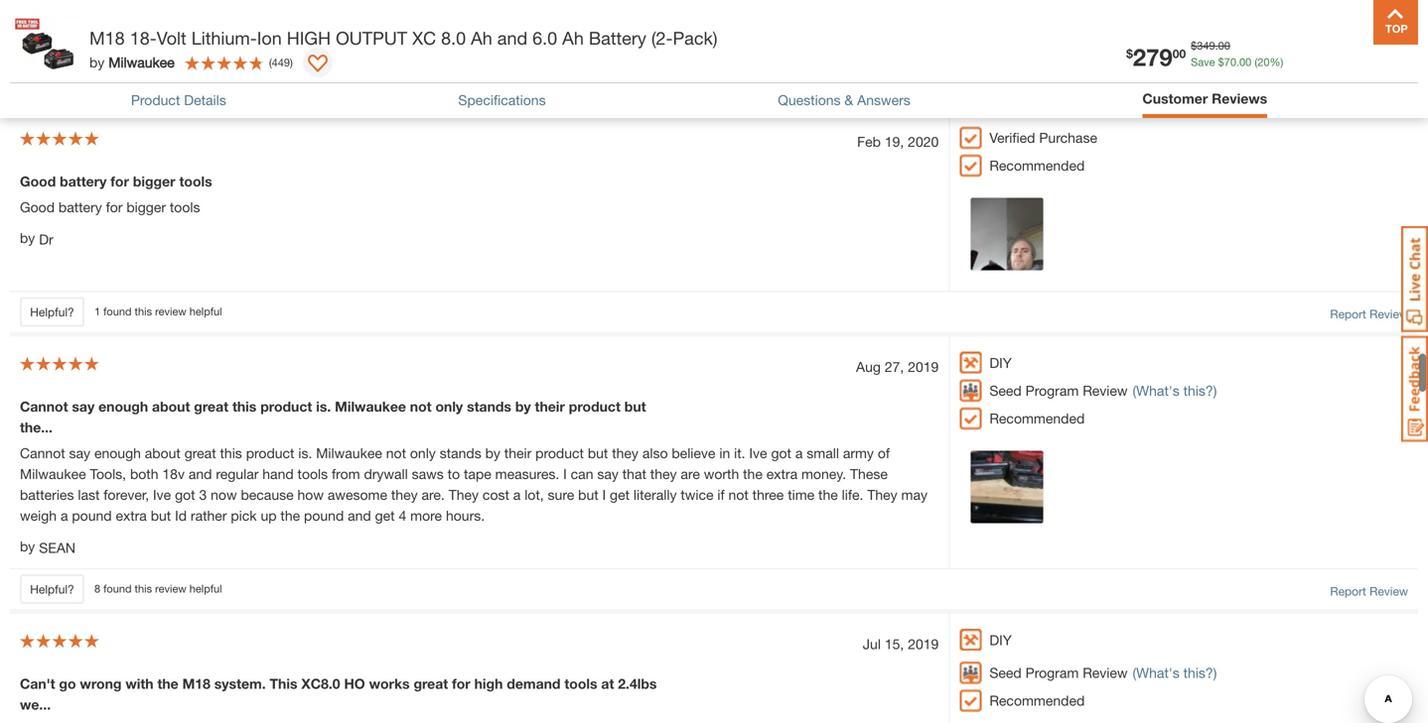 Task type: describe. For each thing, give the bounding box(es) containing it.
dr
[[39, 230, 53, 247]]

up
[[261, 507, 277, 523]]

2019 for jul 15, 2019
[[908, 635, 939, 652]]

8 found this review helpful
[[94, 582, 222, 595]]

report review for feb 19, 2020
[[1330, 306, 1408, 320]]

details
[[184, 92, 226, 108]]

live chat image
[[1401, 226, 1428, 333]]

1 horizontal spatial is.
[[316, 398, 331, 414]]

20
[[1257, 56, 1270, 69]]

by adam
[[20, 3, 74, 21]]

)
[[290, 56, 293, 69]]

this for 8 found this review helpful
[[135, 582, 152, 595]]

review for 8 found this review helpful
[[1370, 584, 1408, 598]]

review for 1 found this review helpful
[[1370, 306, 1408, 320]]

literally
[[633, 486, 677, 502]]

%)
[[1270, 56, 1283, 69]]

0 vertical spatial stands
[[467, 398, 511, 414]]

tools inside the can't go wrong with the m18 system. this xc8.0 ho works great for high demand tools at 2.4lbs we...
[[564, 675, 597, 691]]

good battery for  bigger tools good battery for  bigger tools
[[20, 172, 212, 214]]

are.
[[422, 486, 445, 502]]

1 horizontal spatial $
[[1191, 39, 1197, 52]]

0 vertical spatial ive
[[749, 444, 767, 461]]

ion
[[257, 27, 282, 49]]

2 they from the left
[[867, 486, 897, 502]]

1 helpful from the top
[[189, 79, 222, 92]]

at
[[601, 675, 614, 691]]

hours.
[[446, 507, 485, 523]]

are
[[681, 465, 700, 482]]

review for about
[[155, 582, 186, 595]]

by for by milwaukee
[[89, 54, 105, 71]]

with
[[125, 675, 153, 691]]

1 vertical spatial stands
[[440, 444, 481, 461]]

milwaukee up drywall
[[335, 398, 406, 414]]

reviews
[[1212, 90, 1267, 107]]

wrong
[[80, 675, 122, 691]]

this?) for jul 15, 2019
[[1183, 664, 1217, 681]]

2 vertical spatial they
[[391, 486, 418, 502]]

1 review from the top
[[155, 79, 186, 92]]

lithium-
[[191, 27, 257, 49]]

(what's this?) link for aug 27, 2019
[[1133, 380, 1217, 401]]

seed for aug 27, 2019
[[989, 382, 1022, 398]]

high
[[474, 675, 503, 691]]

life.
[[842, 486, 863, 502]]

customer
[[1142, 90, 1208, 107]]

1 horizontal spatial got
[[771, 444, 791, 461]]

2 vertical spatial a
[[61, 507, 68, 523]]

pick
[[231, 507, 257, 523]]

1 vertical spatial extra
[[116, 507, 147, 523]]

product
[[131, 92, 180, 108]]

&
[[844, 92, 853, 108]]

1 ah from the left
[[471, 27, 492, 49]]

1 vertical spatial i
[[602, 486, 606, 502]]

2 vertical spatial say
[[597, 465, 619, 482]]

in
[[719, 444, 730, 461]]

time
[[788, 486, 814, 502]]

questions & answers
[[778, 92, 910, 108]]

0 horizontal spatial got
[[175, 486, 195, 502]]

both
[[130, 465, 158, 482]]

1 vertical spatial not
[[386, 444, 406, 461]]

cannot say enough about great this product is. milwaukee not only stands by their product but the... cannot say enough about great this product is. milwaukee not only stands by their product but they also believe in it. ive got a small army of milwaukee tools, both 18v and regular hand tools from drywall saws to tape measures. i can say that they are worth the extra money. these batteries last forever, ive got 3 now because how awesome they are. they cost a lot, sure but i get literally twice if not three time the life. they may weigh a pound extra but id rather pick up the pound and get 4 more hours.
[[20, 398, 928, 523]]

batteries
[[20, 486, 74, 502]]

2 vertical spatial and
[[348, 507, 371, 523]]

helpful? for good
[[30, 304, 74, 318]]

regular
[[216, 465, 259, 482]]

volt
[[157, 27, 186, 49]]

(what's for aug 27, 2019
[[1133, 382, 1179, 398]]

0 vertical spatial a
[[795, 444, 803, 461]]

19,
[[885, 133, 904, 149]]

0 vertical spatial battery
[[60, 172, 107, 189]]

2 good from the top
[[20, 198, 55, 214]]

( inside $ 279 00 $ 349 . 00 save $ 70 . 00 ( 20 %)
[[1255, 56, 1257, 69]]

these
[[850, 465, 888, 482]]

aug 27, 2019
[[856, 358, 939, 374]]

id
[[175, 507, 187, 523]]

adam
[[39, 5, 74, 21]]

army
[[843, 444, 874, 461]]

0 horizontal spatial .
[[1215, 39, 1218, 52]]

customer reviews
[[1142, 90, 1267, 107]]

feedback link image
[[1401, 336, 1428, 443]]

this?) for aug 27, 2019
[[1183, 382, 1217, 398]]

1 found from the top
[[103, 79, 132, 92]]

this for 4 found this review helpful
[[135, 79, 152, 92]]

1 horizontal spatial not
[[410, 398, 432, 414]]

for inside the can't go wrong with the m18 system. this xc8.0 ho works great for high demand tools at 2.4lbs we...
[[452, 675, 470, 691]]

the down it.
[[743, 465, 763, 482]]

1 vertical spatial say
[[69, 444, 90, 461]]

1 vertical spatial battery
[[58, 198, 102, 214]]

4 found this review helpful
[[94, 79, 222, 92]]

2 ( from the left
[[269, 56, 272, 69]]

how
[[297, 486, 324, 502]]

this
[[270, 675, 297, 691]]

by sean
[[20, 538, 75, 555]]

the inside the can't go wrong with the m18 system. this xc8.0 ho works great for high demand tools at 2.4lbs we...
[[157, 675, 178, 691]]

it.
[[734, 444, 745, 461]]

0 vertical spatial for
[[110, 172, 129, 189]]

1 vertical spatial and
[[189, 465, 212, 482]]

by for by dr
[[20, 229, 35, 245]]

three
[[752, 486, 784, 502]]

27,
[[885, 358, 904, 374]]

1
[[94, 304, 100, 317]]

found for enough
[[103, 582, 132, 595]]

report review button for 2019
[[1330, 582, 1408, 600]]

small
[[807, 444, 839, 461]]

2.4lbs
[[618, 675, 657, 691]]

we...
[[20, 696, 51, 712]]

0 horizontal spatial ive
[[153, 486, 171, 502]]

0 vertical spatial about
[[152, 398, 190, 414]]

3
[[199, 486, 207, 502]]

0 vertical spatial enough
[[98, 398, 148, 414]]

2 horizontal spatial $
[[1218, 56, 1224, 69]]

report review for aug 27, 2019
[[1330, 584, 1408, 598]]

now
[[211, 486, 237, 502]]

jul
[[863, 635, 881, 652]]

aug
[[856, 358, 881, 374]]

demand
[[507, 675, 561, 691]]

0 vertical spatial their
[[535, 398, 565, 414]]

last
[[78, 486, 100, 502]]

report for aug 27, 2019
[[1330, 584, 1366, 598]]

2 ah from the left
[[562, 27, 584, 49]]

0 vertical spatial extra
[[766, 465, 798, 482]]

m18 inside the can't go wrong with the m18 system. this xc8.0 ho works great for high demand tools at 2.4lbs we...
[[182, 675, 210, 691]]

dr button
[[39, 228, 53, 249]]

1 vertical spatial about
[[145, 444, 181, 461]]

diy for aug 27, 2019
[[989, 354, 1012, 370]]

feb
[[857, 133, 881, 149]]

of
[[878, 444, 890, 461]]

( 449 )
[[269, 56, 293, 69]]

weigh
[[20, 507, 57, 523]]

1 vertical spatial a
[[513, 486, 521, 502]]

if
[[717, 486, 725, 502]]

1 horizontal spatial they
[[612, 444, 638, 461]]

tools inside cannot say enough about great this product is. milwaukee not only stands by their product but the... cannot say enough about great this product is. milwaukee not only stands by their product but they also believe in it. ive got a small army of milwaukee tools, both 18v and regular hand tools from drywall saws to tape measures. i can say that they are worth the extra money. these batteries last forever, ive got 3 now because how awesome they are. they cost a lot, sure but i get literally twice if not three time the life. they may weigh a pound extra but id rather pick up the pound and get 4 more hours.
[[297, 465, 328, 482]]

jul 15, 2019
[[863, 635, 939, 652]]

but down can in the bottom of the page
[[578, 486, 598, 502]]

worth
[[704, 465, 739, 482]]

by for by adam
[[20, 3, 35, 20]]

1 vertical spatial only
[[410, 444, 436, 461]]

1 pound from the left
[[72, 507, 112, 523]]

sure
[[548, 486, 574, 502]]

milwaukee up from
[[316, 444, 382, 461]]

0 vertical spatial bigger
[[133, 172, 175, 189]]

1 vertical spatial enough
[[94, 444, 141, 461]]

8
[[94, 582, 100, 595]]

1 horizontal spatial 00
[[1218, 39, 1230, 52]]

tools,
[[90, 465, 126, 482]]

twice
[[681, 486, 714, 502]]

helpful? button for cannot
[[20, 574, 84, 604]]

0 vertical spatial and
[[497, 27, 527, 49]]

1 report review from the top
[[1330, 81, 1408, 95]]

0 vertical spatial say
[[72, 398, 95, 414]]

1 helpful? button from the top
[[20, 71, 84, 101]]

seed program review for jul 15, 2019
[[989, 664, 1128, 681]]

2019 for aug 27, 2019
[[908, 358, 939, 374]]

report review button for 2020
[[1330, 304, 1408, 322]]

1 report review button from the top
[[1330, 79, 1408, 97]]

0 vertical spatial get
[[610, 486, 630, 502]]

by up the measures.
[[515, 398, 531, 414]]

by dr
[[20, 229, 53, 247]]



Task type: locate. For each thing, give the bounding box(es) containing it.
3 helpful? button from the top
[[20, 574, 84, 604]]

2 diy from the top
[[989, 631, 1012, 648]]

1 vertical spatial (what's
[[1133, 664, 1179, 681]]

1 horizontal spatial 4
[[399, 507, 406, 523]]

(
[[1255, 56, 1257, 69], [269, 56, 272, 69]]

and up 3
[[189, 465, 212, 482]]

product image image
[[15, 10, 79, 74]]

report for feb 19, 2020
[[1330, 306, 1366, 320]]

(2-
[[651, 27, 673, 49]]

recommended for jul 15, 2019
[[989, 692, 1085, 708]]

awesome
[[328, 486, 387, 502]]

1 good from the top
[[20, 172, 56, 189]]

0 horizontal spatial get
[[375, 507, 395, 523]]

product details
[[131, 92, 226, 108]]

report review
[[1330, 81, 1408, 95], [1330, 306, 1408, 320], [1330, 584, 1408, 598]]

product
[[260, 398, 312, 414], [569, 398, 621, 414], [246, 444, 294, 461], [535, 444, 584, 461]]

0 vertical spatial program
[[1025, 382, 1079, 398]]

00 right the 70
[[1239, 56, 1252, 69]]

diy
[[989, 354, 1012, 370], [989, 631, 1012, 648]]

2 report review button from the top
[[1330, 304, 1408, 322]]

helpful? button down sean button
[[20, 574, 84, 604]]

great inside the can't go wrong with the m18 system. this xc8.0 ho works great for high demand tools at 2.4lbs we...
[[414, 675, 448, 691]]

2 2019 from the top
[[908, 635, 939, 652]]

1 horizontal spatial and
[[348, 507, 371, 523]]

cannot up the...
[[20, 398, 68, 414]]

the right with
[[157, 675, 178, 691]]

a left small
[[795, 444, 803, 461]]

0 vertical spatial review
[[155, 79, 186, 92]]

found
[[103, 79, 132, 92], [103, 304, 132, 317], [103, 582, 132, 595]]

but up also
[[624, 398, 646, 414]]

1 vertical spatial (what's this?)
[[1133, 664, 1217, 681]]

seed program review for aug 27, 2019
[[989, 382, 1128, 398]]

0 vertical spatial (what's this?) link
[[1133, 380, 1217, 401]]

i left can in the bottom of the page
[[563, 465, 567, 482]]

saws
[[412, 465, 444, 482]]

449
[[272, 56, 290, 69]]

review for 4 found this review helpful
[[1370, 81, 1408, 95]]

m18 left system.
[[182, 675, 210, 691]]

2 vertical spatial recommended
[[989, 692, 1085, 708]]

1 vertical spatial good
[[20, 198, 55, 214]]

$ 279 00 $ 349 . 00 save $ 70 . 00 ( 20 %)
[[1126, 39, 1283, 71]]

4 down by milwaukee
[[94, 79, 100, 92]]

0 vertical spatial 2019
[[908, 358, 939, 374]]

a
[[795, 444, 803, 461], [513, 486, 521, 502], [61, 507, 68, 523]]

1 horizontal spatial get
[[610, 486, 630, 502]]

1 vertical spatial report review
[[1330, 306, 1408, 320]]

0 vertical spatial this?)
[[1183, 382, 1217, 398]]

3 review from the top
[[155, 582, 186, 595]]

extra
[[766, 465, 798, 482], [116, 507, 147, 523]]

4 left more
[[399, 507, 406, 523]]

1 horizontal spatial .
[[1236, 56, 1239, 69]]

product details button
[[131, 90, 226, 111], [131, 90, 226, 111]]

0 vertical spatial recommended
[[989, 156, 1085, 173]]

1 vertical spatial review
[[155, 304, 186, 317]]

2 horizontal spatial a
[[795, 444, 803, 461]]

2 (what's this?) from the top
[[1133, 664, 1217, 681]]

1 they from the left
[[449, 486, 479, 502]]

is.
[[316, 398, 331, 414], [298, 444, 312, 461]]

0 vertical spatial helpful? button
[[20, 71, 84, 101]]

1 ( from the left
[[1255, 56, 1257, 69]]

extra down forever,
[[116, 507, 147, 523]]

2 vertical spatial not
[[728, 486, 749, 502]]

can't go wrong with the m18 system. this xc8.0 ho works great for high demand tools at 2.4lbs we...
[[20, 675, 657, 712]]

3 helpful from the top
[[189, 582, 222, 595]]

this for 1 found this review helpful
[[135, 304, 152, 317]]

tape
[[464, 465, 491, 482]]

2 vertical spatial report review button
[[1330, 582, 1408, 600]]

by for by sean
[[20, 538, 35, 554]]

ive right it.
[[749, 444, 767, 461]]

3 report review button from the top
[[1330, 582, 1408, 600]]

1 vertical spatial their
[[504, 444, 532, 461]]

2 program from the top
[[1025, 664, 1079, 681]]

answers
[[857, 92, 910, 108]]

0 horizontal spatial is.
[[298, 444, 312, 461]]

0 horizontal spatial 4
[[94, 79, 100, 92]]

1 vertical spatial ive
[[153, 486, 171, 502]]

0 vertical spatial they
[[612, 444, 638, 461]]

their
[[535, 398, 565, 414], [504, 444, 532, 461]]

a left lot,
[[513, 486, 521, 502]]

0 horizontal spatial pound
[[72, 507, 112, 523]]

milwaukee down 18-
[[108, 54, 175, 71]]

pack)
[[673, 27, 718, 49]]

they
[[612, 444, 638, 461], [650, 465, 677, 482], [391, 486, 418, 502]]

but
[[624, 398, 646, 414], [588, 444, 608, 461], [578, 486, 598, 502], [151, 507, 171, 523]]

2 horizontal spatial 00
[[1239, 56, 1252, 69]]

helpful? button
[[20, 71, 84, 101], [20, 296, 84, 326], [20, 574, 84, 604]]

1 diy from the top
[[989, 354, 1012, 370]]

battery
[[60, 172, 107, 189], [58, 198, 102, 214]]

i right sure
[[602, 486, 606, 502]]

get
[[610, 486, 630, 502], [375, 507, 395, 523]]

verified
[[989, 129, 1035, 145]]

customer reviews button
[[1142, 88, 1267, 113], [1142, 88, 1267, 109]]

1 2019 from the top
[[908, 358, 939, 374]]

3 report review from the top
[[1330, 584, 1408, 598]]

2 found from the top
[[103, 304, 132, 317]]

1 horizontal spatial ive
[[749, 444, 767, 461]]

0 vertical spatial helpful?
[[30, 79, 74, 93]]

1 vertical spatial 4
[[399, 507, 406, 523]]

but left id
[[151, 507, 171, 523]]

(what's
[[1133, 382, 1179, 398], [1133, 664, 1179, 681]]

milwaukee up batteries
[[20, 465, 86, 482]]

they down these
[[867, 486, 897, 502]]

(what's this?) for jul 15, 2019
[[1133, 664, 1217, 681]]

not right 'if'
[[728, 486, 749, 502]]

helpful? down product image
[[30, 79, 74, 93]]

2020
[[908, 133, 939, 149]]

only up saws
[[410, 444, 436, 461]]

questions & answers button
[[778, 90, 910, 111], [778, 90, 910, 111]]

measures.
[[495, 465, 559, 482]]

found right 1
[[103, 304, 132, 317]]

0 horizontal spatial (
[[269, 56, 272, 69]]

0 vertical spatial i
[[563, 465, 567, 482]]

2019 right 15, at the bottom right of page
[[908, 635, 939, 652]]

review right 1
[[155, 304, 186, 317]]

0 horizontal spatial $
[[1126, 47, 1133, 61]]

the right up at the bottom left of the page
[[280, 507, 300, 523]]

1 helpful? from the top
[[30, 79, 74, 93]]

1 seed program review from the top
[[989, 382, 1128, 398]]

this?)
[[1183, 382, 1217, 398], [1183, 664, 1217, 681]]

stands up 'tape'
[[467, 398, 511, 414]]

found for for
[[103, 304, 132, 317]]

the
[[743, 465, 763, 482], [818, 486, 838, 502], [280, 507, 300, 523], [157, 675, 178, 691]]

1 vertical spatial 2019
[[908, 635, 939, 652]]

2 (what's this?) link from the top
[[1133, 662, 1217, 683]]

m18 up by milwaukee
[[89, 27, 125, 49]]

ive
[[749, 444, 767, 461], [153, 486, 171, 502]]

$ left save on the top right of page
[[1126, 47, 1133, 61]]

2 helpful from the top
[[189, 304, 222, 317]]

recommended for feb 19, 2020
[[989, 156, 1085, 173]]

and
[[497, 27, 527, 49], [189, 465, 212, 482], [348, 507, 371, 523]]

0 horizontal spatial 00
[[1173, 47, 1186, 61]]

0 horizontal spatial m18
[[89, 27, 125, 49]]

3 found from the top
[[103, 582, 132, 595]]

helpful for tools
[[189, 304, 222, 317]]

2 horizontal spatial and
[[497, 27, 527, 49]]

by inside by dr
[[20, 229, 35, 245]]

only
[[435, 398, 463, 414], [410, 444, 436, 461]]

feb 19, 2020
[[857, 133, 939, 149]]

got left 3
[[175, 486, 195, 502]]

1 this?) from the top
[[1183, 382, 1217, 398]]

say
[[72, 398, 95, 414], [69, 444, 90, 461], [597, 465, 619, 482]]

program for aug 27, 2019
[[1025, 382, 1079, 398]]

program for jul 15, 2019
[[1025, 664, 1079, 681]]

great up the 'regular'
[[194, 398, 228, 414]]

and down awesome
[[348, 507, 371, 523]]

2 horizontal spatial not
[[728, 486, 749, 502]]

2 pound from the left
[[304, 507, 344, 523]]

recommended
[[989, 156, 1085, 173], [989, 410, 1085, 426], [989, 692, 1085, 708]]

2 vertical spatial for
[[452, 675, 470, 691]]

more
[[410, 507, 442, 523]]

(what's for jul 15, 2019
[[1133, 664, 1179, 681]]

3 report from the top
[[1330, 584, 1366, 598]]

2 helpful? from the top
[[30, 304, 74, 318]]

2 vertical spatial found
[[103, 582, 132, 595]]

only up to
[[435, 398, 463, 414]]

pound down how
[[304, 507, 344, 523]]

1 recommended from the top
[[989, 156, 1085, 173]]

1 (what's this?) from the top
[[1133, 382, 1217, 398]]

by inside by sean
[[20, 538, 35, 554]]

2 horizontal spatial they
[[650, 465, 677, 482]]

1 vertical spatial recommended
[[989, 410, 1085, 426]]

they up that
[[612, 444, 638, 461]]

seed for jul 15, 2019
[[989, 664, 1022, 681]]

helpful? down sean button
[[30, 582, 74, 596]]

got
[[771, 444, 791, 461], [175, 486, 195, 502]]

2 report review from the top
[[1330, 306, 1408, 320]]

( left %)
[[1255, 56, 1257, 69]]

that
[[622, 465, 646, 482]]

can't
[[20, 675, 55, 691]]

(what's this?) link for jul 15, 2019
[[1133, 662, 1217, 683]]

2 recommended from the top
[[989, 410, 1085, 426]]

0 horizontal spatial they
[[449, 486, 479, 502]]

$ right save on the top right of page
[[1218, 56, 1224, 69]]

by milwaukee
[[89, 54, 175, 71]]

by left adam
[[20, 3, 35, 20]]

display image
[[308, 55, 328, 74]]

by inside by adam
[[20, 3, 35, 20]]

2 vertical spatial report review
[[1330, 584, 1408, 598]]

they up hours.
[[449, 486, 479, 502]]

rather
[[191, 507, 227, 523]]

can
[[571, 465, 593, 482]]

milwaukee
[[108, 54, 175, 71], [335, 398, 406, 414], [316, 444, 382, 461], [20, 465, 86, 482]]

1 horizontal spatial ah
[[562, 27, 584, 49]]

pound
[[72, 507, 112, 523], [304, 507, 344, 523]]

and left 6.0
[[497, 27, 527, 49]]

may
[[901, 486, 928, 502]]

the down money.
[[818, 486, 838, 502]]

not up drywall
[[386, 444, 406, 461]]

because
[[241, 486, 294, 502]]

ive down 18v
[[153, 486, 171, 502]]

3 recommended from the top
[[989, 692, 1085, 708]]

1 (what's this?) link from the top
[[1133, 380, 1217, 401]]

1 cannot from the top
[[20, 398, 68, 414]]

by left dr
[[20, 229, 35, 245]]

2 (what's from the top
[[1133, 664, 1179, 681]]

by right product image
[[89, 54, 105, 71]]

m18 18-volt lithium-ion high output xc 8.0 ah and 6.0 ah battery (2-pack)
[[89, 27, 718, 49]]

extra up 'three'
[[766, 465, 798, 482]]

0 horizontal spatial they
[[391, 486, 418, 502]]

sean button
[[39, 537, 75, 558]]

2 seed program review from the top
[[989, 664, 1128, 681]]

70
[[1224, 56, 1236, 69]]

great right works
[[414, 675, 448, 691]]

3 helpful? from the top
[[30, 582, 74, 596]]

1 horizontal spatial (
[[1255, 56, 1257, 69]]

save
[[1191, 56, 1215, 69]]

0 vertical spatial is.
[[316, 398, 331, 414]]

1 vertical spatial report
[[1330, 306, 1366, 320]]

15,
[[885, 635, 904, 652]]

1 vertical spatial bigger
[[126, 198, 166, 214]]

by left sean
[[20, 538, 35, 554]]

they
[[449, 486, 479, 502], [867, 486, 897, 502]]

a right weigh
[[61, 507, 68, 523]]

1 vertical spatial program
[[1025, 664, 1079, 681]]

helpful for great
[[189, 582, 222, 595]]

they up literally
[[650, 465, 677, 482]]

ah right 8.0
[[471, 27, 492, 49]]

18v
[[162, 465, 185, 482]]

1 vertical spatial .
[[1236, 56, 1239, 69]]

pound down the last
[[72, 507, 112, 523]]

high
[[287, 27, 331, 49]]

4 inside cannot say enough about great this product is. milwaukee not only stands by their product but the... cannot say enough about great this product is. milwaukee not only stands by their product but they also believe in it. ive got a small army of milwaukee tools, both 18v and regular hand tools from drywall saws to tape measures. i can say that they are worth the extra money. these batteries last forever, ive got 3 now because how awesome they are. they cost a lot, sure but i get literally twice if not three time the life. they may weigh a pound extra but id rather pick up the pound and get 4 more hours.
[[399, 507, 406, 523]]

2 vertical spatial review
[[155, 582, 186, 595]]

money.
[[801, 465, 846, 482]]

0 vertical spatial helpful
[[189, 79, 222, 92]]

0 horizontal spatial i
[[563, 465, 567, 482]]

cost
[[483, 486, 509, 502]]

1 vertical spatial helpful
[[189, 304, 222, 317]]

helpful? for cannot
[[30, 582, 74, 596]]

00 up the 70
[[1218, 39, 1230, 52]]

0 vertical spatial only
[[435, 398, 463, 414]]

top button
[[1373, 0, 1418, 45]]

2 helpful? button from the top
[[20, 296, 84, 326]]

verified purchase
[[989, 129, 1097, 145]]

helpful? button down adam button
[[20, 71, 84, 101]]

0 vertical spatial got
[[771, 444, 791, 461]]

sean
[[39, 539, 75, 555]]

forever,
[[104, 486, 149, 502]]

they down drywall
[[391, 486, 418, 502]]

diy for jul 15, 2019
[[989, 631, 1012, 648]]

0 horizontal spatial extra
[[116, 507, 147, 523]]

tools
[[179, 172, 212, 189], [170, 198, 200, 214], [297, 465, 328, 482], [564, 675, 597, 691]]

helpful? button left 1
[[20, 296, 84, 326]]

1 seed from the top
[[989, 382, 1022, 398]]

get down awesome
[[375, 507, 395, 523]]

0 vertical spatial seed
[[989, 382, 1022, 398]]

1 vertical spatial for
[[106, 198, 123, 214]]

report review button
[[1330, 79, 1408, 97], [1330, 304, 1408, 322], [1330, 582, 1408, 600]]

18-
[[130, 27, 157, 49]]

1 horizontal spatial m18
[[182, 675, 210, 691]]

( left )
[[269, 56, 272, 69]]

0 vertical spatial report
[[1330, 81, 1366, 95]]

get down that
[[610, 486, 630, 502]]

1 vertical spatial great
[[184, 444, 216, 461]]

for
[[110, 172, 129, 189], [106, 198, 123, 214], [452, 675, 470, 691]]

stands up to
[[440, 444, 481, 461]]

cannot down the...
[[20, 444, 65, 461]]

0 vertical spatial (what's
[[1133, 382, 1179, 398]]

ho
[[344, 675, 365, 691]]

1 vertical spatial report review button
[[1330, 304, 1408, 322]]

found down by milwaukee
[[103, 79, 132, 92]]

review right 8
[[155, 582, 186, 595]]

works
[[369, 675, 410, 691]]

0 vertical spatial m18
[[89, 27, 125, 49]]

1 horizontal spatial a
[[513, 486, 521, 502]]

1 vertical spatial get
[[375, 507, 395, 523]]

got right it.
[[771, 444, 791, 461]]

(what's this?) for aug 27, 2019
[[1133, 382, 1217, 398]]

0 vertical spatial not
[[410, 398, 432, 414]]

2 seed from the top
[[989, 664, 1022, 681]]

0 vertical spatial cannot
[[20, 398, 68, 414]]

1 horizontal spatial pound
[[304, 507, 344, 523]]

adam button
[[39, 3, 74, 24]]

battery
[[589, 27, 646, 49]]

1 vertical spatial got
[[175, 486, 195, 502]]

2 cannot from the top
[[20, 444, 65, 461]]

found right 8
[[103, 582, 132, 595]]

1 program from the top
[[1025, 382, 1079, 398]]

2 vertical spatial helpful? button
[[20, 574, 84, 604]]

not up saws
[[410, 398, 432, 414]]

0 vertical spatial great
[[194, 398, 228, 414]]

2 this?) from the top
[[1183, 664, 1217, 681]]

0 horizontal spatial their
[[504, 444, 532, 461]]

1 vertical spatial this?)
[[1183, 664, 1217, 681]]

0 horizontal spatial not
[[386, 444, 406, 461]]

1 horizontal spatial i
[[602, 486, 606, 502]]

review down by milwaukee
[[155, 79, 186, 92]]

1 report from the top
[[1330, 81, 1366, 95]]

recommended for aug 27, 2019
[[989, 410, 1085, 426]]

00 left save on the top right of page
[[1173, 47, 1186, 61]]

drywall
[[364, 465, 408, 482]]

0 vertical spatial 4
[[94, 79, 100, 92]]

2019 right 27,
[[908, 358, 939, 374]]

0 vertical spatial good
[[20, 172, 56, 189]]

output
[[336, 27, 407, 49]]

$ up save on the top right of page
[[1191, 39, 1197, 52]]

1 vertical spatial diy
[[989, 631, 1012, 648]]

by up 'tape'
[[485, 444, 500, 461]]

1 vertical spatial seed
[[989, 664, 1022, 681]]

great up 18v
[[184, 444, 216, 461]]

helpful? button for good
[[20, 296, 84, 326]]

helpful? left 1
[[30, 304, 74, 318]]

1 (what's from the top
[[1133, 382, 1179, 398]]

2 review from the top
[[155, 304, 186, 317]]

review for bigger
[[155, 304, 186, 317]]

2 report from the top
[[1330, 306, 1366, 320]]

8.0
[[441, 27, 466, 49]]

report
[[1330, 81, 1366, 95], [1330, 306, 1366, 320], [1330, 584, 1366, 598]]

but up can in the bottom of the page
[[588, 444, 608, 461]]

ah right 6.0
[[562, 27, 584, 49]]



Task type: vqa. For each thing, say whether or not it's contained in the screenshot.
215 king
no



